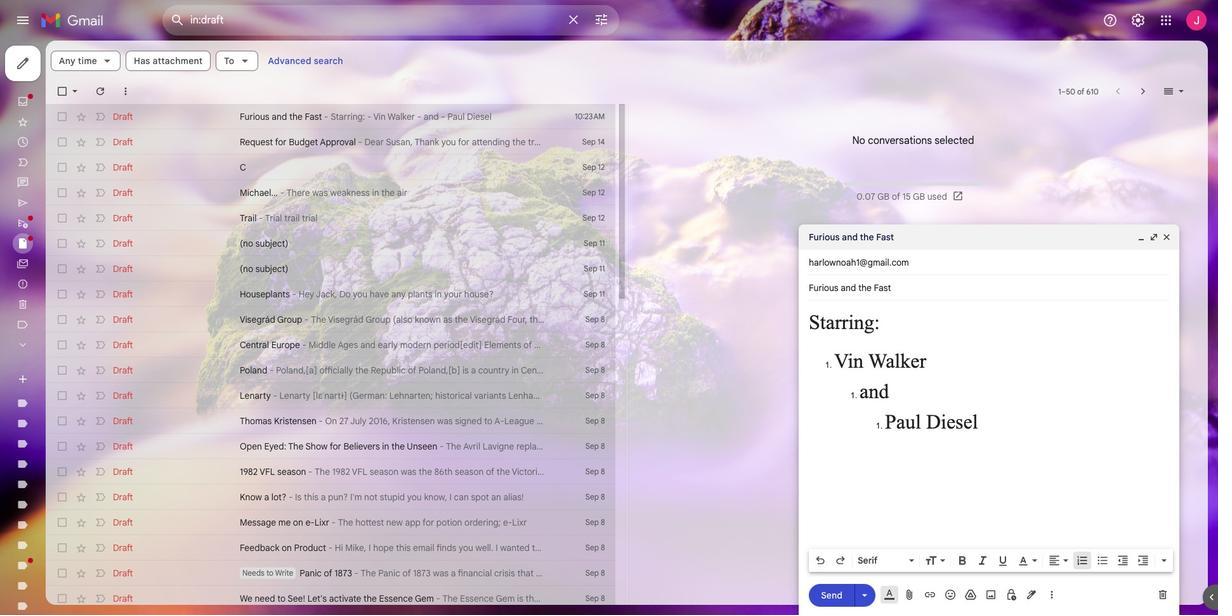 Task type: vqa. For each thing, say whether or not it's contained in the screenshot.


Task type: locate. For each thing, give the bounding box(es) containing it.
1 vertical spatial of
[[892, 191, 901, 202]]

2 8 from the top
[[601, 340, 605, 350]]

sep for message me on e-lixr - the hottest new app for potion ordering; e-lixr
[[586, 518, 599, 527]]

indent more ‪(⌘])‬ image
[[1137, 555, 1150, 567]]

of right the 50
[[1078, 87, 1085, 96]]

product
[[294, 543, 326, 554]]

to left write
[[267, 569, 274, 578]]

8 for poland -
[[601, 366, 605, 375]]

no conversations selected main content
[[46, 41, 1208, 616]]

1 vertical spatial vin
[[835, 350, 864, 373]]

14 draft from the top
[[113, 441, 133, 453]]

8 draft from the top
[[113, 289, 133, 300]]

discard draft ‪(⌘⇧d)‬ image
[[1157, 589, 1170, 602]]

the left air
[[382, 187, 395, 199]]

8 for know a lot? - is this a pun? i'm not stupid you know, i can spot an alias!
[[601, 493, 605, 502]]

insert signature image
[[1026, 589, 1038, 602]]

2 vertical spatial in
[[382, 441, 389, 453]]

2 draft from the top
[[113, 136, 133, 148]]

to
[[224, 55, 235, 67]]

Message Body text field
[[809, 307, 1170, 546]]

furious inside dialog
[[809, 232, 840, 243]]

you right do
[[353, 289, 368, 300]]

0.07 gb of 15 gb used
[[857, 191, 947, 202]]

sep 8 for thomas kristensen -
[[586, 416, 605, 426]]

0.07
[[857, 191, 876, 202]]

vin inside row
[[373, 111, 386, 122]]

0 vertical spatial (no subject) link
[[240, 237, 546, 250]]

weakness
[[330, 187, 370, 199]]

sep
[[583, 137, 596, 147], [583, 162, 596, 172], [583, 188, 596, 197], [583, 213, 596, 223], [584, 239, 598, 248], [584, 264, 598, 274], [584, 289, 598, 299], [586, 315, 599, 324], [586, 340, 599, 350], [586, 366, 599, 375], [586, 391, 599, 400], [586, 416, 599, 426], [586, 442, 599, 451], [586, 467, 599, 477], [586, 493, 599, 502], [586, 518, 599, 527], [586, 543, 599, 553], [586, 569, 599, 578], [586, 594, 599, 604]]

the up harlownoah1@gmail.com
[[860, 232, 874, 243]]

0 vertical spatial (no subject)
[[240, 238, 288, 249]]

in right believers
[[382, 441, 389, 453]]

sep 8 for we need to see! let's activate the essence gem -
[[586, 594, 605, 604]]

10:23 am
[[575, 112, 605, 121]]

-
[[324, 111, 328, 122], [367, 111, 372, 122], [417, 111, 421, 122], [441, 111, 445, 122], [358, 136, 362, 148], [280, 187, 285, 199], [259, 213, 263, 224], [292, 289, 296, 300], [305, 314, 309, 326], [302, 340, 307, 351], [270, 365, 274, 376], [273, 390, 277, 402], [319, 416, 323, 427], [440, 441, 444, 453], [308, 466, 313, 478], [289, 492, 293, 503], [332, 517, 336, 529], [329, 543, 333, 554], [355, 568, 359, 579], [436, 593, 440, 605]]

sep 8
[[586, 315, 605, 324], [586, 340, 605, 350], [586, 366, 605, 375], [586, 391, 605, 400], [586, 416, 605, 426], [586, 442, 605, 451], [586, 467, 605, 477], [586, 493, 605, 502], [586, 518, 605, 527], [586, 543, 605, 553], [586, 569, 605, 578], [586, 594, 605, 604]]

row
[[46, 104, 615, 129], [46, 129, 615, 155], [46, 155, 615, 180], [46, 180, 615, 206], [46, 206, 615, 231], [46, 231, 615, 256], [46, 256, 615, 282], [46, 282, 615, 307], [46, 307, 615, 333], [46, 333, 615, 358], [46, 358, 615, 383], [46, 383, 615, 409], [46, 409, 615, 434], [46, 434, 615, 460], [46, 460, 615, 485], [46, 485, 615, 510], [46, 510, 615, 536], [46, 536, 615, 561], [46, 561, 615, 586], [46, 586, 615, 612]]

follow link to manage storage image
[[953, 190, 965, 203]]

0 horizontal spatial the
[[288, 441, 304, 453]]

1 horizontal spatial lixr
[[512, 517, 527, 529]]

1 horizontal spatial of
[[892, 191, 901, 202]]

serif option
[[856, 555, 907, 567]]

3 sep 11 from the top
[[584, 289, 605, 299]]

0 horizontal spatial a
[[264, 492, 269, 503]]

lixr down the this
[[315, 517, 329, 529]]

navigation
[[0, 41, 152, 616]]

1 sep 8 from the top
[[586, 315, 605, 324]]

1 horizontal spatial e-
[[503, 517, 512, 529]]

insert files using drive image
[[965, 589, 977, 602]]

the up the request for budget approval -
[[289, 111, 303, 122]]

bold ‪(⌘b)‬ image
[[956, 555, 969, 567]]

show
[[306, 441, 328, 453]]

believers
[[344, 441, 380, 453]]

20 row from the top
[[46, 586, 615, 612]]

sep 11
[[584, 239, 605, 248], [584, 264, 605, 274], [584, 289, 605, 299]]

the inside furious and the fast dialog
[[860, 232, 874, 243]]

(no subject) down trial
[[240, 238, 288, 249]]

michael...
[[240, 187, 278, 199]]

1 vertical spatial 11
[[600, 264, 605, 274]]

any time button
[[51, 51, 121, 71]]

1 vertical spatial you
[[407, 492, 422, 503]]

1 horizontal spatial paul
[[885, 411, 922, 433]]

sep 11 for seventh row
[[584, 264, 605, 274]]

gmail image
[[41, 8, 110, 33]]

2 gb from the left
[[913, 191, 925, 202]]

sep for 1982 vfl season -
[[586, 467, 599, 477]]

sep 8 for message me on e-lixr - the hottest new app for potion ordering; e-lixr
[[586, 518, 605, 527]]

me
[[278, 517, 291, 529]]

12 draft from the top
[[113, 390, 133, 402]]

this
[[304, 492, 319, 503]]

None checkbox
[[56, 85, 69, 98], [56, 110, 69, 123], [56, 136, 69, 149], [56, 161, 69, 174], [56, 212, 69, 225], [56, 237, 69, 250], [56, 288, 69, 301], [56, 364, 69, 377], [56, 466, 69, 479], [56, 567, 69, 580], [56, 593, 69, 605], [56, 85, 69, 98], [56, 110, 69, 123], [56, 136, 69, 149], [56, 161, 69, 174], [56, 212, 69, 225], [56, 237, 69, 250], [56, 288, 69, 301], [56, 364, 69, 377], [56, 466, 69, 479], [56, 567, 69, 580], [56, 593, 69, 605]]

toggle confidential mode image
[[1005, 589, 1018, 602]]

insert link ‪(⌘k)‬ image
[[924, 589, 937, 602]]

subject) down trial
[[256, 238, 288, 249]]

i'm
[[350, 492, 362, 503]]

gb right 15
[[913, 191, 925, 202]]

starring: inside message body text box
[[809, 311, 885, 334]]

8 sep 8 from the top
[[586, 493, 605, 502]]

more formatting options image
[[1158, 555, 1171, 567]]

sep 8 for feedback on product -
[[586, 543, 605, 553]]

2 horizontal spatial for
[[423, 517, 434, 529]]

in right weakness
[[372, 187, 379, 199]]

Subject field
[[809, 282, 1170, 294]]

0 vertical spatial vin
[[373, 111, 386, 122]]

10 sep 8 from the top
[[586, 543, 605, 553]]

20 draft from the top
[[113, 593, 133, 605]]

1 horizontal spatial gb
[[913, 191, 925, 202]]

draft for feedback on product -
[[113, 543, 133, 554]]

0 vertical spatial to
[[267, 569, 274, 578]]

0 vertical spatial on
[[293, 517, 303, 529]]

approval
[[320, 136, 356, 148]]

1 12 from the top
[[598, 162, 605, 172]]

· right terms
[[879, 567, 881, 577]]

diesel
[[467, 111, 492, 122], [927, 411, 978, 433]]

2 vertical spatial sep 11
[[584, 289, 605, 299]]

house?
[[464, 289, 494, 300]]

11 8 from the top
[[601, 569, 605, 578]]

open eyed: the show for believers in the unseen -
[[240, 441, 446, 453]]

2 (no from the top
[[240, 263, 253, 275]]

0 horizontal spatial to
[[267, 569, 274, 578]]

6 8 from the top
[[601, 442, 605, 451]]

1 sep 12 from the top
[[583, 162, 605, 172]]

0 vertical spatial starring:
[[331, 111, 365, 122]]

1 draft from the top
[[113, 111, 133, 122]]

2 (no subject) from the top
[[240, 263, 288, 275]]

eyed:
[[264, 441, 286, 453]]

0 horizontal spatial e-
[[306, 517, 315, 529]]

the left 'hottest' at bottom left
[[338, 517, 353, 529]]

undo ‪(⌘z)‬ image
[[814, 555, 827, 567]]

1 horizontal spatial fast
[[877, 232, 894, 243]]

0 horizontal spatial lixr
[[315, 517, 329, 529]]

walker inside no conversations selected main content
[[388, 111, 415, 122]]

1 8 from the top
[[601, 315, 605, 324]]

gb right 0.07
[[878, 191, 890, 202]]

0 vertical spatial furious
[[240, 111, 270, 122]]

1 vertical spatial (no subject) link
[[240, 263, 546, 275]]

minutes
[[933, 542, 961, 552]]

of for 50
[[1078, 87, 1085, 96]]

central europe -
[[240, 340, 309, 351]]

diesel inside row
[[467, 111, 492, 122]]

sep 12 for michael... - there was weakness in the air
[[583, 188, 605, 197]]

serif
[[858, 555, 878, 567]]

2 sep 8 from the top
[[586, 340, 605, 350]]

paul diesel
[[885, 411, 978, 433]]

1 e- from the left
[[306, 517, 315, 529]]

lixr down alias!
[[512, 517, 527, 529]]

details link
[[902, 555, 925, 564]]

0 horizontal spatial gb
[[878, 191, 890, 202]]

(no subject) up houseplants
[[240, 263, 288, 275]]

draft for visegrád group -
[[113, 314, 133, 326]]

1 a from the left
[[264, 492, 269, 503]]

harlownoah1@gmail.com
[[809, 257, 909, 268]]

sep 8 for lenarty -
[[586, 391, 605, 400]]

1 vertical spatial walker
[[869, 350, 927, 373]]

4 sep 8 from the top
[[586, 391, 605, 400]]

for right app
[[423, 517, 434, 529]]

2 12 from the top
[[598, 188, 605, 197]]

10 draft from the top
[[113, 340, 133, 351]]

19 draft from the top
[[113, 568, 133, 579]]

3 sep 12 from the top
[[583, 213, 605, 223]]

a right the this
[[321, 492, 326, 503]]

14 row from the top
[[46, 434, 615, 460]]

for right show
[[330, 441, 341, 453]]

and inside message body text box
[[860, 380, 894, 403]]

None checkbox
[[56, 187, 69, 199], [56, 263, 69, 275], [56, 314, 69, 326], [56, 339, 69, 352], [56, 390, 69, 402], [56, 415, 69, 428], [56, 440, 69, 453], [56, 491, 69, 504], [56, 517, 69, 529], [56, 542, 69, 555], [56, 187, 69, 199], [56, 263, 69, 275], [56, 314, 69, 326], [56, 339, 69, 352], [56, 390, 69, 402], [56, 415, 69, 428], [56, 440, 69, 453], [56, 491, 69, 504], [56, 517, 69, 529], [56, 542, 69, 555]]

0 vertical spatial sep 12
[[583, 162, 605, 172]]

0 horizontal spatial fast
[[305, 111, 322, 122]]

attachment
[[153, 55, 203, 67]]

older image
[[1137, 85, 1150, 98]]

sep 8 for 1982 vfl season -
[[586, 467, 605, 477]]

1 (no subject) from the top
[[240, 238, 288, 249]]

draft for thomas kristensen -
[[113, 416, 133, 427]]

was
[[312, 187, 328, 199]]

0 vertical spatial walker
[[388, 111, 415, 122]]

spot
[[471, 492, 489, 503]]

for
[[275, 136, 287, 148], [330, 441, 341, 453], [423, 517, 434, 529]]

2 horizontal spatial of
[[1078, 87, 1085, 96]]

8 for thomas kristensen -
[[601, 416, 605, 426]]

in left your
[[435, 289, 442, 300]]

program
[[914, 567, 943, 577]]

1 horizontal spatial furious
[[809, 232, 840, 243]]

1 horizontal spatial the
[[338, 517, 353, 529]]

17 draft from the top
[[113, 517, 133, 529]]

0 vertical spatial diesel
[[467, 111, 492, 122]]

7 8 from the top
[[601, 467, 605, 477]]

fast for furious and the fast - starring: - vin walker - and - paul diesel
[[305, 111, 322, 122]]

2 (no subject) link from the top
[[240, 263, 546, 275]]

furious and the fast dialog
[[799, 225, 1180, 616]]

1 (no subject) link from the top
[[240, 237, 546, 250]]

0 horizontal spatial ·
[[879, 567, 881, 577]]

4 8 from the top
[[601, 391, 605, 400]]

unseen
[[407, 441, 438, 453]]

e- up product at the left bottom of the page
[[306, 517, 315, 529]]

0 horizontal spatial in
[[372, 187, 379, 199]]

lenarty
[[240, 390, 271, 402]]

12
[[598, 162, 605, 172], [598, 188, 605, 197], [598, 213, 605, 223]]

16 draft from the top
[[113, 492, 133, 503]]

1 vertical spatial (no subject)
[[240, 263, 288, 275]]

visegrád
[[240, 314, 275, 326]]

1 vertical spatial on
[[282, 543, 292, 554]]

needs
[[242, 569, 265, 578]]

13 draft from the top
[[113, 416, 133, 427]]

3 8 from the top
[[601, 366, 605, 375]]

(no for seventh row
[[240, 263, 253, 275]]

1 horizontal spatial starring:
[[809, 311, 885, 334]]

poland
[[240, 365, 267, 376]]

jack,
[[316, 289, 337, 300]]

Search mail text field
[[190, 14, 559, 27]]

1 horizontal spatial diesel
[[927, 411, 978, 433]]

settings image
[[1131, 13, 1146, 28]]

used
[[928, 191, 947, 202]]

a
[[264, 492, 269, 503], [321, 492, 326, 503]]

1 vertical spatial (no
[[240, 263, 253, 275]]

0 horizontal spatial walker
[[388, 111, 415, 122]]

1 horizontal spatial you
[[407, 492, 422, 503]]

group
[[277, 314, 302, 326]]

0 vertical spatial 12
[[598, 162, 605, 172]]

0 horizontal spatial furious
[[240, 111, 270, 122]]

0 horizontal spatial you
[[353, 289, 368, 300]]

of left 1873
[[324, 568, 332, 579]]

2 subject) from the top
[[256, 263, 288, 275]]

1 vertical spatial subject)
[[256, 263, 288, 275]]

11 draft from the top
[[113, 365, 133, 376]]

draft for central europe -
[[113, 340, 133, 351]]

fast up budget
[[305, 111, 322, 122]]

support image
[[1103, 13, 1118, 28]]

7 draft from the top
[[113, 263, 133, 275]]

hey
[[299, 289, 314, 300]]

6 sep 8 from the top
[[586, 442, 605, 451]]

of left 15
[[892, 191, 901, 202]]

1 vertical spatial paul
[[885, 411, 922, 433]]

18 row from the top
[[46, 536, 615, 561]]

attach files image
[[904, 589, 916, 602]]

0 horizontal spatial diesel
[[467, 111, 492, 122]]

2 vertical spatial 12
[[598, 213, 605, 223]]

1 vertical spatial fast
[[877, 232, 894, 243]]

of
[[1078, 87, 1085, 96], [892, 191, 901, 202], [324, 568, 332, 579]]

12 8 from the top
[[601, 594, 605, 604]]

15 draft from the top
[[113, 466, 133, 478]]

(no down the trail
[[240, 238, 253, 249]]

houseplants - hey jack, do you have any plants in your house?
[[240, 289, 494, 300]]

1 vertical spatial diesel
[[927, 411, 978, 433]]

1982 vfl season -
[[240, 466, 315, 478]]

sep 12
[[583, 162, 605, 172], [583, 188, 605, 197], [583, 213, 605, 223]]

to button
[[216, 51, 258, 71]]

furious up harlownoah1@gmail.com
[[809, 232, 840, 243]]

for left budget
[[275, 136, 287, 148]]

1 vertical spatial sep 12
[[583, 188, 605, 197]]

2 e- from the left
[[503, 517, 512, 529]]

there
[[287, 187, 310, 199]]

subject) up houseplants
[[256, 263, 288, 275]]

5 8 from the top
[[601, 416, 605, 426]]

thomas
[[240, 416, 272, 427]]

1 11 from the top
[[600, 239, 605, 248]]

0 horizontal spatial starring:
[[331, 111, 365, 122]]

gb
[[878, 191, 890, 202], [913, 191, 925, 202]]

starring: up approval
[[331, 111, 365, 122]]

2 sep 12 from the top
[[583, 188, 605, 197]]

1 (no from the top
[[240, 238, 253, 249]]

4 draft from the top
[[113, 187, 133, 199]]

0 vertical spatial of
[[1078, 87, 1085, 96]]

1 vertical spatial furious
[[809, 232, 840, 243]]

8 row from the top
[[46, 282, 615, 307]]

13 row from the top
[[46, 409, 615, 434]]

conversations
[[868, 135, 932, 147]]

1 50 of 610
[[1059, 87, 1099, 96]]

2 vertical spatial sep 12
[[583, 213, 605, 223]]

0 vertical spatial fast
[[305, 111, 322, 122]]

e- right 'ordering;'
[[503, 517, 512, 529]]

· down the details link
[[910, 567, 912, 577]]

1 lixr from the left
[[315, 517, 329, 529]]

furious up request on the left
[[240, 111, 270, 122]]

(no subject) link for seventh row
[[240, 263, 546, 275]]

0 vertical spatial paul
[[448, 111, 465, 122]]

starring: up the vin walker
[[809, 311, 885, 334]]

app
[[405, 517, 421, 529]]

draft for 1982 vfl season -
[[113, 466, 133, 478]]

9 sep 8 from the top
[[586, 518, 605, 527]]

0 vertical spatial sep 11
[[584, 239, 605, 248]]

(no up houseplants
[[240, 263, 253, 275]]

11 for seventh row
[[600, 264, 605, 274]]

insert emoji ‪(⌘⇧2)‬ image
[[944, 589, 957, 602]]

to left see!
[[277, 593, 286, 605]]

sep for trail - trial trail trial
[[583, 213, 596, 223]]

see!
[[288, 593, 305, 605]]

fast up harlownoah1@gmail.com
[[877, 232, 894, 243]]

underline ‪(⌘u)‬ image
[[997, 555, 1010, 568]]

3 11 from the top
[[600, 289, 605, 299]]

send button
[[809, 584, 855, 607]]

0 vertical spatial in
[[372, 187, 379, 199]]

new
[[386, 517, 403, 529]]

11 for eighth row from the top of the no conversations selected main content
[[600, 289, 605, 299]]

0 horizontal spatial vin
[[373, 111, 386, 122]]

lixr
[[315, 517, 329, 529], [512, 517, 527, 529]]

fast inside dialog
[[877, 232, 894, 243]]

7 sep 8 from the top
[[586, 467, 605, 477]]

2 11 from the top
[[600, 264, 605, 274]]

a left lot?
[[264, 492, 269, 503]]

2 vertical spatial 11
[[600, 289, 605, 299]]

1 vertical spatial sep 11
[[584, 264, 605, 274]]

0 vertical spatial (no
[[240, 238, 253, 249]]

1 horizontal spatial ·
[[910, 567, 912, 577]]

9 8 from the top
[[601, 518, 605, 527]]

sep 8 for poland -
[[586, 366, 605, 375]]

0 vertical spatial subject)
[[256, 238, 288, 249]]

0 vertical spatial 11
[[600, 239, 605, 248]]

1 sep 11 from the top
[[584, 239, 605, 248]]

paul
[[448, 111, 465, 122], [885, 411, 922, 433]]

8 8 from the top
[[601, 493, 605, 502]]

12 for michael... - there was weakness in the air
[[598, 188, 605, 197]]

1 horizontal spatial walker
[[869, 350, 927, 373]]

1 horizontal spatial a
[[321, 492, 326, 503]]

(no for 15th row from the bottom of the no conversations selected main content
[[240, 238, 253, 249]]

redo ‪(⌘y)‬ image
[[835, 555, 847, 567]]

bulleted list ‪(⌘⇧8)‬ image
[[1097, 555, 1109, 567]]

0 horizontal spatial of
[[324, 568, 332, 579]]

any
[[391, 289, 406, 300]]

fast inside row
[[305, 111, 322, 122]]

8 for open eyed: the show for believers in the unseen -
[[601, 442, 605, 451]]

thomas kristensen -
[[240, 416, 325, 427]]

subject)
[[256, 238, 288, 249], [256, 263, 288, 275]]

10 8 from the top
[[601, 543, 605, 553]]

furious inside row
[[240, 111, 270, 122]]

to
[[267, 569, 274, 578], [277, 593, 286, 605]]

(no subject) link
[[240, 237, 546, 250], [240, 263, 546, 275]]

3 sep 8 from the top
[[586, 366, 605, 375]]

8 for visegrád group -
[[601, 315, 605, 324]]

5 sep 8 from the top
[[586, 416, 605, 426]]

1 subject) from the top
[[256, 238, 288, 249]]

6 row from the top
[[46, 231, 615, 256]]

on left product at the left bottom of the page
[[282, 543, 292, 554]]

the right eyed:
[[288, 441, 304, 453]]

1 horizontal spatial for
[[330, 441, 341, 453]]

the
[[288, 441, 304, 453], [338, 517, 353, 529]]

2 sep 11 from the top
[[584, 264, 605, 274]]

1 vertical spatial the
[[338, 517, 353, 529]]

1 horizontal spatial to
[[277, 593, 286, 605]]

2 row from the top
[[46, 129, 615, 155]]

1 horizontal spatial vin
[[835, 350, 864, 373]]

on
[[293, 517, 303, 529], [282, 543, 292, 554]]

you
[[353, 289, 368, 300], [407, 492, 422, 503]]

1 gb from the left
[[878, 191, 890, 202]]

send
[[821, 590, 843, 601]]

1 vertical spatial starring:
[[809, 311, 885, 334]]

2 horizontal spatial in
[[435, 289, 442, 300]]

sep for feedback on product -
[[586, 543, 599, 553]]

2 vertical spatial of
[[324, 568, 332, 579]]

pun?
[[328, 492, 348, 503]]

you left know,
[[407, 492, 422, 503]]

0 horizontal spatial paul
[[448, 111, 465, 122]]

on right me
[[293, 517, 303, 529]]

the left unseen
[[392, 441, 405, 453]]

9 draft from the top
[[113, 314, 133, 326]]

0 vertical spatial for
[[275, 136, 287, 148]]

1 vertical spatial 12
[[598, 188, 605, 197]]

furious
[[240, 111, 270, 122], [809, 232, 840, 243]]

None search field
[[162, 5, 619, 36]]

12 sep 8 from the top
[[586, 594, 605, 604]]

the
[[289, 111, 303, 122], [382, 187, 395, 199], [860, 232, 874, 243], [392, 441, 405, 453], [364, 593, 377, 605]]

5 draft from the top
[[113, 213, 133, 224]]

8
[[601, 315, 605, 324], [601, 340, 605, 350], [601, 366, 605, 375], [601, 391, 605, 400], [601, 416, 605, 426], [601, 442, 605, 451], [601, 467, 605, 477], [601, 493, 605, 502], [601, 518, 605, 527], [601, 543, 605, 553], [601, 569, 605, 578], [601, 594, 605, 604]]

paul inside message body text box
[[885, 411, 922, 433]]

draft for poland -
[[113, 365, 133, 376]]

5 row from the top
[[46, 206, 615, 231]]

0 horizontal spatial for
[[275, 136, 287, 148]]

11 row from the top
[[46, 358, 615, 383]]

18 draft from the top
[[113, 543, 133, 554]]

fast for furious and the fast
[[877, 232, 894, 243]]

3 12 from the top
[[598, 213, 605, 223]]



Task type: describe. For each thing, give the bounding box(es) containing it.
trial
[[302, 213, 318, 224]]

furious for furious and the fast - starring: - vin walker - and - paul diesel
[[240, 111, 270, 122]]

8 for message me on e-lixr - the hottest new app for potion ordering; e-lixr
[[601, 518, 605, 527]]

any time
[[59, 55, 97, 67]]

4 row from the top
[[46, 180, 615, 206]]

advanced search button
[[263, 50, 348, 72]]

9 row from the top
[[46, 307, 615, 333]]

sep for poland -
[[586, 366, 599, 375]]

air
[[397, 187, 408, 199]]

12 row from the top
[[46, 383, 615, 409]]

indent less ‪(⌘[)‬ image
[[1117, 555, 1130, 567]]

of for gb
[[892, 191, 901, 202]]

sep 8 for visegrád group -
[[586, 315, 605, 324]]

trial
[[265, 213, 282, 224]]

8 for we need to see! let's activate the essence gem -
[[601, 594, 605, 604]]

draft for lenarty -
[[113, 390, 133, 402]]

0 horizontal spatial on
[[282, 543, 292, 554]]

alias!
[[504, 492, 524, 503]]

subject) for 15th row from the bottom of the no conversations selected main content
[[256, 238, 288, 249]]

16 row from the top
[[46, 485, 615, 510]]

sep 11 for 15th row from the bottom of the no conversations selected main content
[[584, 239, 605, 248]]

let's
[[308, 593, 327, 605]]

more image
[[119, 85, 132, 98]]

sep 8 for know a lot? - is this a pun? i'm not stupid you know, i can spot an alias!
[[586, 493, 605, 502]]

essence
[[379, 593, 413, 605]]

1 row from the top
[[46, 104, 615, 129]]

1 · from the left
[[879, 567, 881, 577]]

sep 11 for eighth row from the top of the no conversations selected main content
[[584, 289, 605, 299]]

sep for michael... - there was weakness in the air
[[583, 188, 596, 197]]

0 vertical spatial the
[[288, 441, 304, 453]]

details
[[902, 555, 925, 564]]

advanced search options image
[[589, 7, 614, 32]]

to inside needs to write panic of 1873 -
[[267, 569, 274, 578]]

draft for houseplants - hey jack, do you have any plants in your house?
[[113, 289, 133, 300]]

c link
[[240, 161, 546, 174]]

last account activity: 3 minutes ago details terms · privacy · program policies
[[852, 542, 976, 577]]

sep for request for budget approval -
[[583, 137, 596, 147]]

sep for we need to see! let's activate the essence gem -
[[586, 594, 599, 604]]

feedback
[[240, 543, 280, 554]]

clear search image
[[561, 7, 586, 32]]

ago
[[963, 542, 976, 552]]

more options image
[[1049, 589, 1056, 602]]

plants
[[408, 289, 433, 300]]

1873
[[335, 568, 352, 579]]

8 for feedback on product -
[[601, 543, 605, 553]]

draft for we need to see! let's activate the essence gem -
[[113, 593, 133, 605]]

furious and the fast
[[809, 232, 894, 243]]

2 vertical spatial for
[[423, 517, 434, 529]]

15 row from the top
[[46, 460, 615, 485]]

houseplants
[[240, 289, 290, 300]]

sep for lenarty -
[[586, 391, 599, 400]]

write
[[275, 569, 293, 578]]

50
[[1066, 87, 1076, 96]]

1 vertical spatial for
[[330, 441, 341, 453]]

sep 8 for central europe -
[[586, 340, 605, 350]]

budget
[[289, 136, 318, 148]]

pop out image
[[1149, 232, 1160, 242]]

subject) for seventh row
[[256, 263, 288, 275]]

vin inside message body text box
[[835, 350, 864, 373]]

your
[[444, 289, 462, 300]]

search mail image
[[166, 9, 189, 32]]

ordering;
[[465, 517, 501, 529]]

sep for visegrád group -
[[586, 315, 599, 324]]

3
[[927, 542, 931, 552]]

advanced
[[268, 55, 312, 67]]

trail
[[284, 213, 300, 224]]

we need to see! let's activate the essence gem -
[[240, 593, 443, 605]]

furious for furious and the fast
[[809, 232, 840, 243]]

advanced search
[[268, 55, 343, 67]]

15
[[903, 191, 911, 202]]

insert photo image
[[985, 589, 998, 602]]

selected
[[935, 135, 975, 147]]

minimize image
[[1137, 232, 1147, 242]]

have
[[370, 289, 389, 300]]

has attachment button
[[126, 51, 211, 71]]

draft for michael... - there was weakness in the air
[[113, 187, 133, 199]]

walker inside message body text box
[[869, 350, 927, 373]]

activity:
[[898, 542, 925, 552]]

request for budget approval -
[[240, 136, 365, 148]]

paul inside row
[[448, 111, 465, 122]]

more send options image
[[859, 589, 871, 602]]

1 horizontal spatial in
[[382, 441, 389, 453]]

17 row from the top
[[46, 510, 615, 536]]

of inside row
[[324, 568, 332, 579]]

sep 12 for trail - trial trail trial
[[583, 213, 605, 223]]

11 sep 8 from the top
[[586, 569, 605, 578]]

2 lixr from the left
[[512, 517, 527, 529]]

account
[[868, 542, 896, 552]]

draft for message me on e-lixr - the hottest new app for potion ordering; e-lixr
[[113, 517, 133, 529]]

sep 14
[[583, 137, 605, 147]]

vin walker
[[835, 350, 932, 373]]

starring: inside no conversations selected main content
[[331, 111, 365, 122]]

sep 8 for open eyed: the show for believers in the unseen -
[[586, 442, 605, 451]]

request
[[240, 136, 273, 148]]

formatting options toolbar
[[809, 550, 1174, 572]]

1 vertical spatial to
[[277, 593, 286, 605]]

message me on e-lixr - the hottest new app for potion ordering; e-lixr
[[240, 517, 527, 529]]

draft for open eyed: the show for believers in the unseen -
[[113, 441, 133, 453]]

season
[[277, 466, 306, 478]]

know
[[240, 492, 262, 503]]

2 a from the left
[[321, 492, 326, 503]]

central
[[240, 340, 269, 351]]

sep for know a lot? - is this a pun? i'm not stupid you know, i can spot an alias!
[[586, 493, 599, 502]]

an
[[491, 492, 501, 503]]

has attachment
[[134, 55, 203, 67]]

hottest
[[356, 517, 384, 529]]

draft for request for budget approval -
[[113, 136, 133, 148]]

toggle split pane mode image
[[1163, 85, 1175, 98]]

is
[[295, 492, 302, 503]]

12 for trail - trial trail trial
[[598, 213, 605, 223]]

policies
[[945, 567, 971, 577]]

italic ‪(⌘i)‬ image
[[977, 555, 989, 567]]

8 for lenarty -
[[601, 391, 605, 400]]

8 for 1982 vfl season -
[[601, 467, 605, 477]]

michael... - there was weakness in the air
[[240, 187, 408, 199]]

do
[[340, 289, 351, 300]]

program policies link
[[914, 567, 971, 577]]

sep for thomas kristensen -
[[586, 416, 599, 426]]

kristensen
[[274, 416, 317, 427]]

8 for central europe -
[[601, 340, 605, 350]]

message
[[240, 517, 276, 529]]

(no subject) link for 15th row from the bottom of the no conversations selected main content
[[240, 237, 546, 250]]

refresh image
[[94, 85, 107, 98]]

3 draft from the top
[[113, 162, 133, 173]]

know,
[[424, 492, 447, 503]]

sep for houseplants - hey jack, do you have any plants in your house?
[[584, 289, 598, 299]]

i
[[450, 492, 452, 503]]

sep for central europe -
[[586, 340, 599, 350]]

6 draft from the top
[[113, 238, 133, 249]]

can
[[454, 492, 469, 503]]

19 row from the top
[[46, 561, 615, 586]]

close image
[[1162, 232, 1172, 242]]

3 row from the top
[[46, 155, 615, 180]]

last
[[852, 542, 866, 552]]

poland -
[[240, 365, 276, 376]]

open
[[240, 441, 262, 453]]

lot?
[[272, 492, 286, 503]]

activate
[[329, 593, 361, 605]]

1982
[[240, 466, 258, 478]]

vfl
[[260, 466, 275, 478]]

privacy link
[[883, 567, 908, 577]]

1
[[1059, 87, 1062, 96]]

draft for trail - trial trail trial
[[113, 213, 133, 224]]

numbered list ‪(⌘⇧7)‬ image
[[1076, 555, 1089, 567]]

potion
[[437, 517, 462, 529]]

no conversations selected
[[853, 135, 975, 147]]

sep for open eyed: the show for believers in the unseen -
[[586, 442, 599, 451]]

trail - trial trail trial
[[240, 213, 318, 224]]

draft for furious and the fast - starring: - vin walker - and - paul diesel
[[113, 111, 133, 122]]

7 row from the top
[[46, 256, 615, 282]]

the right activate
[[364, 593, 377, 605]]

11 for 15th row from the bottom of the no conversations selected main content
[[600, 239, 605, 248]]

1 horizontal spatial on
[[293, 517, 303, 529]]

1 vertical spatial in
[[435, 289, 442, 300]]

lenarty -
[[240, 390, 280, 402]]

draft for know a lot? - is this a pun? i'm not stupid you know, i can spot an alias!
[[113, 492, 133, 503]]

10 row from the top
[[46, 333, 615, 358]]

gem
[[415, 593, 434, 605]]

needs to write panic of 1873 -
[[242, 568, 361, 579]]

2 · from the left
[[910, 567, 912, 577]]

stupid
[[380, 492, 405, 503]]

main menu image
[[15, 13, 30, 28]]

diesel inside message body text box
[[927, 411, 978, 433]]

panic
[[300, 568, 322, 579]]

has
[[134, 55, 150, 67]]

0 vertical spatial you
[[353, 289, 368, 300]]



